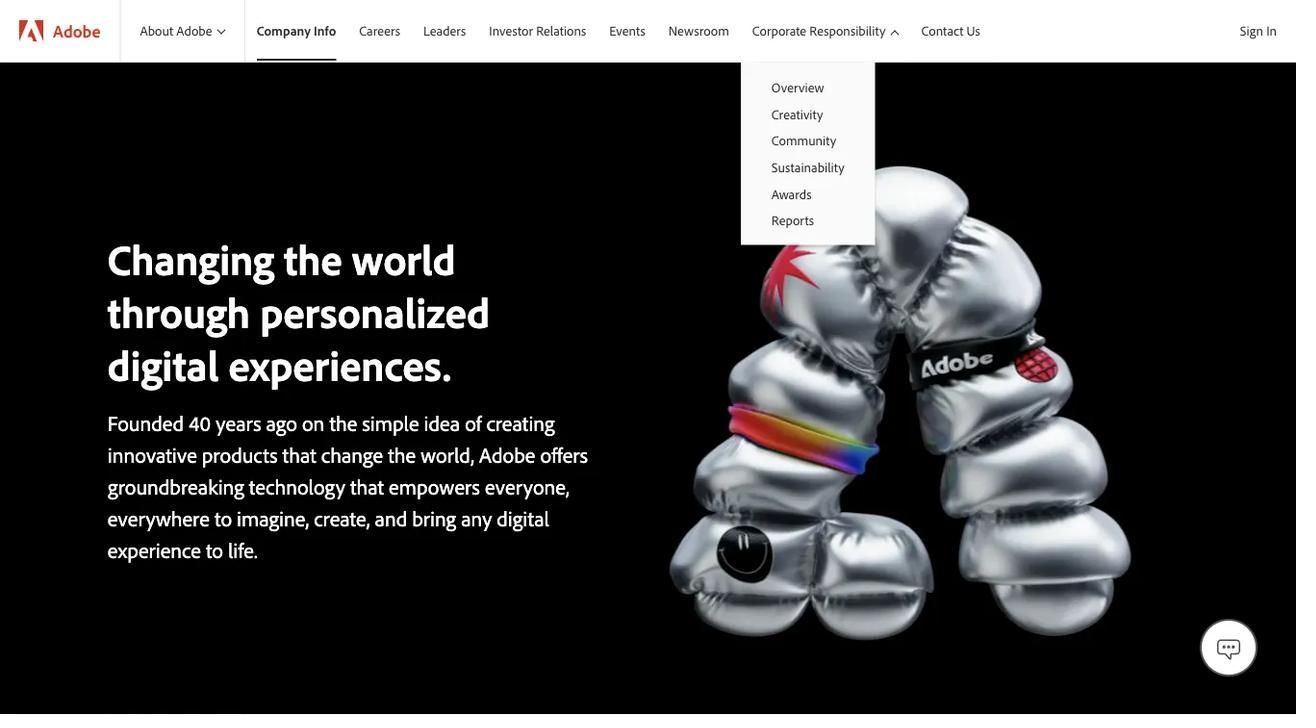 Task type: vqa. For each thing, say whether or not it's contained in the screenshot.
Licenses and terms of use
no



Task type: locate. For each thing, give the bounding box(es) containing it.
adobe
[[53, 20, 101, 41], [176, 22, 212, 39]]

awards link
[[741, 180, 876, 207]]

us
[[967, 22, 981, 39]]

imagine,
[[237, 505, 309, 532]]

sign
[[1240, 22, 1264, 39]]

careers
[[359, 22, 400, 39]]

0 vertical spatial digital
[[108, 338, 219, 392]]

leaders
[[423, 22, 466, 39]]

overview link
[[741, 74, 876, 101]]

1 vertical spatial that
[[350, 473, 384, 500]]

that down change
[[350, 473, 384, 500]]

company
[[257, 22, 311, 39]]

the down simple
[[388, 441, 416, 468]]

digital down everyone,
[[497, 505, 550, 532]]

sign in button
[[1237, 14, 1281, 47]]

offers
[[541, 441, 588, 468]]

1 horizontal spatial digital
[[497, 505, 550, 532]]

idea
[[424, 410, 460, 437]]

0 vertical spatial to
[[215, 505, 232, 532]]

ago
[[266, 410, 297, 437]]

digital up 'founded' on the left bottom of the page
[[108, 338, 219, 392]]

0 vertical spatial that
[[283, 441, 316, 468]]

adobe right about at the left top of page
[[176, 22, 212, 39]]

to up life.
[[215, 505, 232, 532]]

group
[[741, 62, 876, 245]]

relations
[[536, 22, 586, 39]]

the left the "world"
[[284, 232, 342, 286]]

about
[[140, 22, 173, 39]]

creating
[[486, 410, 555, 437]]

and
[[375, 505, 407, 532]]

everywhere
[[108, 505, 210, 532]]

to left life.
[[206, 537, 223, 564]]

of
[[465, 410, 482, 437]]

digital inside founded 40 years ago on the simple idea of creating innovative products that change the world, adobe offers groundbreaking technology that empowers everyone, everywhere to imagine, create, and bring any digital experience to life.
[[497, 505, 550, 532]]

overview
[[772, 79, 825, 96]]

about adobe button
[[121, 0, 244, 62]]

bring
[[412, 505, 456, 532]]

innovative
[[108, 441, 197, 468]]

empowers
[[389, 473, 480, 500]]

technology
[[249, 473, 345, 500]]

everyone,
[[485, 473, 570, 500]]

events link
[[598, 0, 657, 62]]

company info
[[257, 22, 336, 39]]

world, adobe
[[421, 441, 536, 468]]

any
[[461, 505, 492, 532]]

1 vertical spatial digital
[[497, 505, 550, 532]]

through
[[108, 285, 250, 339]]

sign in
[[1240, 22, 1277, 39]]

investor relations link
[[478, 0, 598, 62]]

that up technology
[[283, 441, 316, 468]]

the
[[284, 232, 342, 286], [330, 410, 357, 437], [388, 441, 416, 468]]

reports
[[772, 212, 814, 229]]

0 horizontal spatial digital
[[108, 338, 219, 392]]

events
[[610, 22, 646, 39]]

0 vertical spatial the
[[284, 232, 342, 286]]

life.
[[228, 537, 258, 564]]

in
[[1267, 22, 1277, 39]]

newsroom
[[669, 22, 729, 39]]

community
[[772, 132, 837, 149]]

to
[[215, 505, 232, 532], [206, 537, 223, 564]]

adobe left about at the left top of page
[[53, 20, 101, 41]]

the right on
[[330, 410, 357, 437]]

digital
[[108, 338, 219, 392], [497, 505, 550, 532]]

reports link
[[741, 207, 876, 233]]

40
[[189, 410, 211, 437]]

1 horizontal spatial adobe
[[176, 22, 212, 39]]

that
[[283, 441, 316, 468], [350, 473, 384, 500]]



Task type: describe. For each thing, give the bounding box(es) containing it.
1 vertical spatial to
[[206, 537, 223, 564]]

groundbreaking
[[108, 473, 244, 500]]

personalized
[[260, 285, 490, 339]]

contact us
[[922, 22, 981, 39]]

company info link
[[245, 0, 348, 62]]

group containing overview
[[741, 62, 876, 245]]

changing the world through personalized digital experiences.
[[108, 232, 490, 392]]

2 vertical spatial the
[[388, 441, 416, 468]]

changing
[[108, 232, 274, 286]]

corporate
[[753, 22, 807, 39]]

world
[[352, 232, 456, 286]]

the inside changing the world through personalized digital experiences.
[[284, 232, 342, 286]]

corporate responsibility button
[[741, 0, 910, 62]]

simple
[[362, 410, 419, 437]]

careers link
[[348, 0, 412, 62]]

corporate responsibility
[[753, 22, 886, 39]]

create,
[[314, 505, 370, 532]]

about adobe
[[140, 22, 212, 39]]

adobe link
[[0, 0, 120, 62]]

founded
[[108, 410, 184, 437]]

creativity link
[[741, 101, 876, 127]]

founded 40 years ago on the simple idea of creating innovative products that change the world, adobe offers groundbreaking technology that empowers everyone, everywhere to imagine, create, and bring any digital experience to life.
[[108, 410, 588, 564]]

sustainability
[[772, 159, 845, 175]]

info
[[314, 22, 336, 39]]

1 vertical spatial the
[[330, 410, 357, 437]]

on
[[302, 410, 325, 437]]

products
[[202, 441, 278, 468]]

leaders link
[[412, 0, 478, 62]]

contact
[[922, 22, 964, 39]]

experience
[[108, 537, 201, 564]]

contact us link
[[910, 0, 992, 62]]

newsroom link
[[657, 0, 741, 62]]

years
[[216, 410, 261, 437]]

change
[[321, 441, 383, 468]]

1 horizontal spatial that
[[350, 473, 384, 500]]

sustainability link
[[741, 154, 876, 180]]

investor
[[489, 22, 533, 39]]

creativity
[[772, 105, 823, 122]]

investor relations
[[489, 22, 586, 39]]

experiences.
[[229, 338, 451, 392]]

adobe inside popup button
[[176, 22, 212, 39]]

digital inside changing the world through personalized digital experiences.
[[108, 338, 219, 392]]

responsibility
[[810, 22, 886, 39]]

0 horizontal spatial that
[[283, 441, 316, 468]]

community link
[[741, 127, 876, 154]]

0 horizontal spatial adobe
[[53, 20, 101, 41]]

awards
[[772, 185, 812, 202]]



